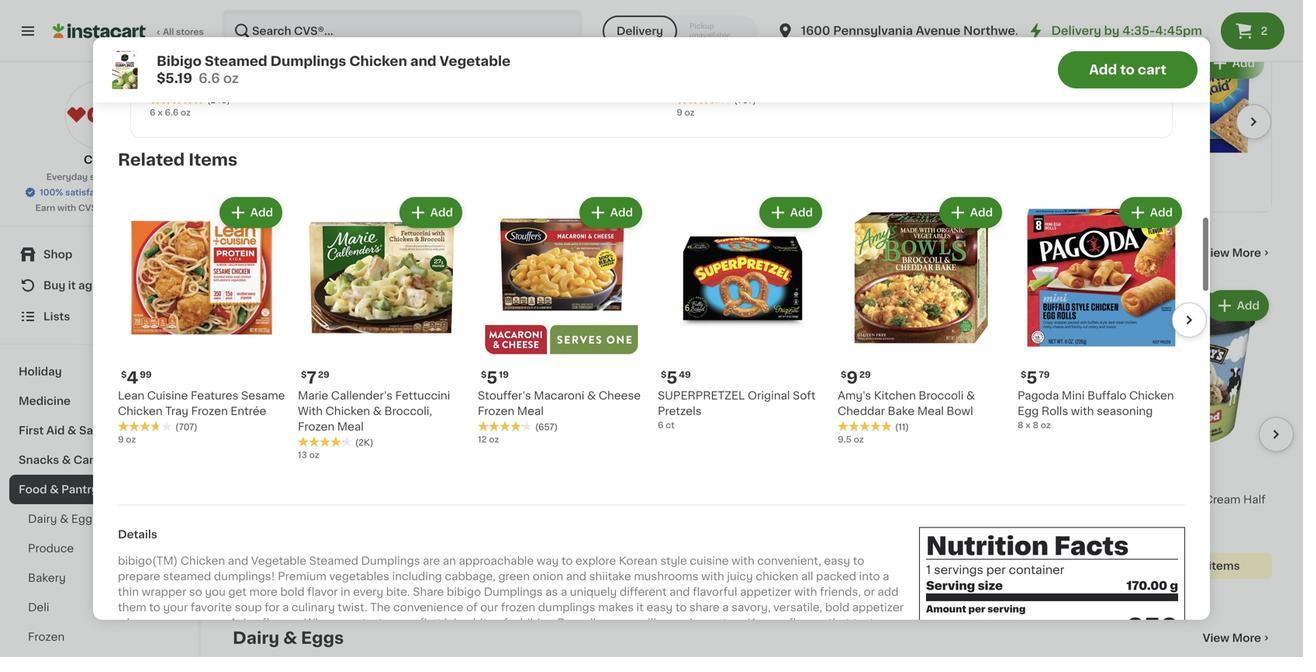 Task type: describe. For each thing, give the bounding box(es) containing it.
1600
[[801, 25, 830, 36]]

snacks inside fiber one chewy bars, oats & chocolate, fiber snacks
[[1038, 494, 1077, 505]]

flavor
[[307, 505, 338, 516]]

to right way
[[562, 474, 573, 485]]

dish
[[505, 567, 528, 578]]

100% satisfaction guarantee button
[[24, 183, 174, 199]]

baked®
[[1109, 509, 1150, 520]]

see up bold,
[[615, 560, 637, 571]]

pagoda
[[1018, 309, 1059, 320]]

0 horizontal spatial your
[[163, 521, 188, 532]]

tradition.
[[249, 552, 297, 563]]

1 vertical spatial prepare
[[343, 552, 386, 563]]

makes
[[598, 521, 634, 532]]

one
[[964, 478, 987, 489]]

earn
[[35, 204, 55, 212]]

serving size
[[926, 499, 1003, 510]]

pebbles up 'different' on the bottom of the page
[[611, 494, 662, 505]]

item carousel region containing add
[[233, 281, 1294, 604]]

pebbles up convenience
[[408, 509, 459, 520]]

& inside the "amy's kitchen broccoli & cheddar bake meal bowl"
[[966, 309, 975, 320]]

1 horizontal spatial bibigo
[[520, 536, 554, 547]]

see eligible items button up bibigo.
[[583, 553, 746, 579]]

a right need in the left of the page
[[326, 567, 333, 578]]

1600 pennsylvania avenue northwest button
[[776, 9, 1027, 53]]

experience.
[[148, 567, 212, 578]]

pt
[[1115, 539, 1124, 547]]

saturated
[[939, 597, 981, 605]]

item carousel region containing 4
[[96, 106, 1207, 386]]

0 vertical spatial bold
[[280, 505, 305, 516]]

see for ben & jerry's ice cream half baked®
[[1141, 560, 1163, 571]]

eligible down delectable
[[815, 576, 856, 587]]

250
[[1127, 534, 1178, 558]]

1 vertical spatial dumplings
[[761, 567, 818, 578]]

0 vertical spatial in
[[341, 505, 350, 516]]

0 horizontal spatial dairy
[[28, 514, 57, 524]]

see eligible items button for bibigo steamed dumplings chicken and vegetable
[[233, 553, 396, 579]]

1 vertical spatial bibigo(tm)
[[647, 567, 707, 578]]

1 horizontal spatial are
[[423, 474, 440, 485]]

fresh
[[848, 83, 878, 94]]

everyday
[[46, 173, 88, 181]]

(11)
[[895, 341, 909, 350]]

0 horizontal spatial it
[[68, 280, 76, 291]]

& inside the stouffer's macaroni & cheese frozen meal
[[587, 309, 596, 320]]

view for on sale now
[[1203, 247, 1230, 258]]

size
[[1087, 114, 1110, 125]]

1 horizontal spatial easy
[[824, 474, 850, 485]]

0 horizontal spatial for
[[265, 521, 280, 532]]

more for on sale now
[[1232, 247, 1261, 258]]

an
[[443, 474, 456, 485]]

all stores
[[163, 28, 204, 36]]

amy's
[[838, 309, 871, 320]]

kitchen
[[874, 309, 916, 320]]

trans
[[939, 612, 962, 621]]

add to cart
[[1089, 63, 1167, 76]]

medicine
[[19, 396, 71, 406]]

items for ben & jerry's ice cream half baked®
[[1209, 560, 1240, 571]]

sesame
[[241, 309, 285, 320]]

cheese
[[599, 309, 641, 320]]

0 horizontal spatial experience
[[247, 583, 308, 594]]

19
[[499, 289, 509, 298]]

you down need in the left of the page
[[311, 583, 331, 594]]

chicken inside pagoda mini buffalo chicken egg rolls with seasoning 8 x 8 oz
[[1130, 309, 1174, 320]]

crackers
[[869, 98, 917, 109]]

1 vertical spatial 49
[[679, 289, 691, 298]]

0 horizontal spatial appetizer
[[376, 567, 427, 578]]

1 vertical spatial share
[[545, 567, 575, 578]]

0 vertical spatial style
[[660, 474, 687, 485]]

spend $20, save $5
[[1053, 69, 1139, 78]]

pebbles up makes
[[583, 509, 634, 520]]

2 inside bibigo(tm) chicken and vegetable steamed dumplings are an approachable way to explore korean style cuisine with convenient, easy to prepare steamed dumplings! premium vegetables including cabbage, green onion and shiitake mushrooms with juicy chicken all packed into a thin wrapper so you get more bold flavor in every bite.  share bibigo dumplings as a uniquely different and flavorful appetizer with friends, or add them to your favorite soup for a culinary twist. the convenience of our frozen dumplings makes it easy to share a savory, versatile, bold appetizer whenever you crave asian flavors.  when you taste your first juicy bite of a bibigo dumpling, you will experience true korean flavors that taste bold and are steeped in tradition. easy to prepare by microwaving for 2 minutes. enjoy with the sauce included, for a rich and delectable asian taste experience. whenever you need a unique appetizer or interesting dish to share with friends, bibigo(tm) steamed dumplings transport you to a korean style snack experience you will want to explore!  go somewhere new, go big, go bold, go bibigo.
[[495, 552, 501, 563]]

a down snacks,
[[511, 536, 517, 547]]

& inside fiber one chewy bars, oats & chocolate, fiber snacks
[[934, 494, 943, 505]]

oz inside post pebbles fruity pebbles breakfast cereal, gluten free, kids snacks, small cereal box 11 oz
[[417, 554, 428, 563]]

related items
[[118, 70, 237, 87]]

that
[[828, 536, 850, 547]]

food & pantry
[[19, 484, 98, 495]]

fat for total
[[952, 581, 967, 590]]

& right the food
[[50, 484, 59, 495]]

avenue
[[916, 25, 961, 36]]

explore
[[576, 474, 616, 485]]

prices
[[115, 173, 142, 181]]

green
[[498, 490, 530, 500]]

to down when on the left bottom
[[329, 552, 340, 563]]

post pebbles fruity pebbles breakfast cereal, gluten free, kids snacks, small cereal box 11 oz
[[408, 494, 555, 563]]

a up true
[[722, 521, 729, 532]]

them
[[118, 521, 146, 532]]

on sale now
[[233, 245, 341, 261]]

2 8 from the left
[[1033, 339, 1039, 348]]

with
[[298, 324, 323, 335]]

the
[[370, 521, 391, 532]]

chicken inside bibigo(tm) chicken and vegetable steamed dumplings are an approachable way to explore korean style cuisine with convenient, easy to prepare steamed dumplings! premium vegetables including cabbage, green onion and shiitake mushrooms with juicy chicken all packed into a thin wrapper so you get more bold flavor in every bite.  share bibigo dumplings as a uniquely different and flavorful appetizer with friends, or add them to your favorite soup for a culinary twist. the convenience of our frozen dumplings makes it easy to share a savory, versatile, bold appetizer whenever you crave asian flavors.  when you taste your first juicy bite of a bibigo dumpling, you will experience true korean flavors that taste bold and are steeped in tradition. easy to prepare by microwaving for 2 minutes. enjoy with the sauce included, for a rich and delectable asian taste experience. whenever you need a unique appetizer or interesting dish to share with friends, bibigo(tm) steamed dumplings transport you to a korean style snack experience you will want to explore!  go somewhere new, go big, go bold, go bibigo.
[[181, 474, 225, 485]]

produce link
[[9, 534, 189, 563]]

dumplings!
[[214, 490, 275, 500]]

a right as
[[561, 505, 567, 516]]

serving
[[988, 523, 1026, 532]]

our
[[480, 521, 498, 532]]

see eligible items for 11 oz
[[440, 576, 539, 587]]

spend
[[1053, 69, 1082, 78]]

you up the
[[616, 536, 636, 547]]

oz right 10.1
[[776, 554, 786, 563]]

see eligible items down delectable
[[791, 576, 890, 587]]

product group containing 9
[[838, 113, 1005, 364]]

0 vertical spatial juicy
[[727, 490, 753, 500]]

items up bibigo.
[[683, 560, 714, 571]]

0 horizontal spatial dumplings
[[538, 521, 595, 532]]

lists
[[43, 311, 70, 322]]

0 vertical spatial or
[[864, 505, 875, 516]]

a up flavors.
[[282, 521, 289, 532]]

earn with cvs® extracare®
[[35, 204, 153, 212]]

0 horizontal spatial style
[[183, 583, 209, 594]]

whenever
[[118, 536, 171, 547]]

13 oz
[[298, 369, 319, 378]]

0 vertical spatial dairy & eggs
[[28, 514, 99, 524]]

oz inside bibigo steamed dumplings chicken and vegetable $5.19 6.6 oz
[[223, 72, 239, 85]]

to down cocoa
[[676, 521, 687, 532]]

2 horizontal spatial bold
[[825, 521, 850, 532]]

instacart logo image
[[53, 22, 146, 40]]

chicken
[[756, 490, 799, 500]]

2 horizontal spatial korean
[[748, 536, 786, 547]]

see eligible items for ben & jerry's ice cream half baked®
[[1141, 560, 1240, 571]]

loops
[[834, 494, 868, 505]]

on
[[233, 245, 258, 261]]

thin
[[118, 505, 139, 516]]

fat for saturated
[[983, 597, 997, 605]]

1 horizontal spatial for
[[477, 552, 492, 563]]

breakfast inside kellogg froot loops breakfast cereal, kids cereal, family breakfast, original
[[759, 509, 811, 520]]

with up flavorful
[[701, 490, 724, 500]]

oz right 13
[[309, 369, 319, 378]]

1 vertical spatial steamed
[[710, 567, 758, 578]]

100%
[[40, 188, 63, 197]]

2 cereal, from the left
[[813, 509, 852, 520]]

2 vertical spatial korean
[[141, 583, 180, 594]]

0g
[[980, 612, 992, 621]]

& inside ben & jerry's ice cream half baked®
[[1134, 494, 1142, 505]]

first aid & safety link
[[9, 416, 189, 445]]

different
[[620, 505, 667, 516]]

$7.49 element
[[1109, 456, 1272, 476]]

to up into
[[853, 474, 864, 485]]

delivery for delivery
[[617, 26, 663, 36]]

trans fat 0g
[[939, 612, 992, 621]]

make little moments magical.
[[566, 84, 695, 114]]

original inside kellogg froot loops breakfast cereal, kids cereal, family breakfast, original
[[855, 525, 897, 536]]

0 vertical spatial asian
[[230, 536, 259, 547]]

1 go from the left
[[558, 583, 572, 594]]

snacks & candy
[[19, 455, 111, 465]]

0 vertical spatial appetizer
[[740, 505, 792, 516]]

add inside button
[[1089, 63, 1117, 76]]

you up favorite
[[205, 505, 226, 516]]

view more for on sale now
[[1203, 247, 1261, 258]]

see for bibigo steamed dumplings chicken and vegetable
[[265, 560, 286, 571]]

1 horizontal spatial experience
[[659, 536, 720, 547]]

view for dairy & eggs
[[1203, 632, 1230, 643]]

29 inside 9 29
[[860, 289, 871, 298]]

ice
[[1185, 494, 1202, 505]]

oz inside pagoda mini buffalo chicken egg rolls with seasoning 8 x 8 oz
[[1041, 339, 1051, 348]]

to down wrapper
[[149, 521, 160, 532]]

frozen down deli
[[28, 631, 65, 642]]

first
[[420, 536, 442, 547]]

bake
[[888, 324, 915, 335]]

kids inside post pebbles fruity pebbles breakfast cereal, gluten free, kids snacks, small cereal box 11 oz
[[477, 525, 501, 536]]

oz right 12 on the left of the page
[[489, 354, 499, 362]]

post for post pebbles cocoa pebbles breakfast cereal
[[583, 494, 608, 505]]

a up the add
[[883, 490, 889, 500]]

cvs® link
[[65, 81, 133, 168]]

0 horizontal spatial eggs
[[71, 514, 99, 524]]

see for 11 oz
[[440, 576, 461, 587]]

$20,
[[1084, 69, 1103, 78]]

1 horizontal spatial of
[[497, 536, 508, 547]]

bold,
[[614, 583, 642, 594]]

into
[[859, 490, 880, 500]]

cvs® logo image
[[65, 81, 133, 149]]

frozen inside the stouffer's macaroni & cheese frozen meal
[[478, 324, 515, 335]]

family inside oreo chocolate sandwich cookies, family size
[[1049, 114, 1085, 125]]

and inside bibigo steamed dumplings chicken and vegetable $5.19 6.6 oz
[[410, 55, 436, 68]]

eligible up bibigo.
[[639, 560, 680, 571]]

1 go from the left
[[445, 583, 461, 594]]

kellogg
[[759, 494, 800, 505]]

see down delectable
[[791, 576, 812, 587]]

1 horizontal spatial asian
[[857, 552, 886, 563]]

delivery for delivery by 4:35-4:45pm
[[1052, 25, 1101, 36]]

1 vertical spatial cvs®
[[78, 204, 102, 212]]

1 vertical spatial your
[[392, 536, 417, 547]]

2 horizontal spatial for
[[722, 552, 737, 563]]

see eligible items button down delectable
[[759, 568, 922, 594]]

0 horizontal spatial snacks
[[19, 455, 59, 465]]

to up ingredients
[[118, 583, 129, 594]]

breakfast for cocoa
[[637, 509, 689, 520]]

& left candy
[[62, 455, 71, 465]]

to up new,
[[531, 567, 542, 578]]

1 horizontal spatial fiber
[[1008, 494, 1035, 505]]

view more for dairy & eggs
[[1203, 632, 1261, 643]]

you right transport at right
[[874, 567, 895, 578]]

broccoli
[[919, 309, 964, 320]]

add
[[878, 505, 899, 516]]

service type group
[[603, 16, 758, 47]]

2 go from the left
[[644, 583, 661, 594]]

items left total
[[858, 576, 890, 587]]

meal inside the "amy's kitchen broccoli & cheddar bake meal bowl"
[[918, 324, 944, 335]]

eligible for 11 oz
[[464, 576, 505, 587]]

eligible for ben & jerry's ice cream half baked®
[[1165, 560, 1206, 571]]

explore!
[[397, 583, 442, 594]]

1 vertical spatial appetizer
[[852, 521, 904, 532]]

with down dumpling,
[[587, 552, 610, 563]]

0 vertical spatial fiber
[[934, 478, 962, 489]]

10.1
[[759, 554, 774, 563]]

you left crave
[[174, 536, 194, 547]]

magical.
[[636, 101, 695, 114]]

stouffer's
[[478, 309, 531, 320]]

1 vertical spatial dairy
[[233, 630, 279, 646]]

a left the rich
[[740, 552, 747, 563]]

bakery link
[[9, 563, 189, 593]]

0 horizontal spatial bold
[[118, 552, 142, 563]]

2 inside button
[[1261, 26, 1268, 36]]

dairy & eggs link for view more link associated with eggs
[[233, 629, 344, 647]]

you down twist.
[[339, 536, 359, 547]]

big,
[[575, 583, 595, 594]]

0 horizontal spatial taste
[[118, 567, 146, 578]]

pebbles down the an on the bottom of page
[[436, 494, 486, 505]]

frozen inside lean cuisine features sesame chicken tray frozen entrée
[[191, 324, 228, 335]]

14.1 oz
[[934, 523, 962, 532]]

it inside bibigo(tm) chicken and vegetable steamed dumplings are an approachable way to explore korean style cuisine with convenient, easy to prepare steamed dumplings! premium vegetables including cabbage, green onion and shiitake mushrooms with juicy chicken all packed into a thin wrapper so you get more bold flavor in every bite.  share bibigo dumplings as a uniquely different and flavorful appetizer with friends, or add them to your favorite soup for a culinary twist. the convenience of our frozen dumplings makes it easy to share a savory, versatile, bold appetizer whenever you crave asian flavors.  when you taste your first juicy bite of a bibigo dumpling, you will experience true korean flavors that taste bold and are steeped in tradition. easy to prepare by microwaving for 2 minutes. enjoy with the sauce included, for a rich and delectable asian taste experience. whenever you need a unique appetizer or interesting dish to share with friends, bibigo(tm) steamed dumplings transport you to a korean style snack experience you will want to explore!  go somewhere new, go big, go bold, go bibigo.
[[637, 521, 644, 532]]

4:45pm
[[1155, 25, 1202, 36]]

features
[[191, 309, 238, 320]]

cuisine
[[690, 474, 729, 485]]

lean cuisine features sesame chicken tray frozen entrée
[[118, 309, 285, 335]]

stouffer's macaroni & cheese frozen meal
[[478, 309, 641, 335]]

a up ingredients
[[132, 583, 138, 594]]

see eligible items button for ben & jerry's ice cream half baked®
[[1109, 553, 1272, 579]]

1 horizontal spatial korean
[[619, 474, 658, 485]]

moments
[[566, 101, 632, 114]]

save
[[1105, 69, 1126, 78]]



Task type: locate. For each thing, give the bounding box(es) containing it.
$ inside $ 7 49
[[1052, 47, 1058, 56]]

1 vertical spatial friends,
[[604, 567, 645, 578]]

0 horizontal spatial 49
[[679, 289, 691, 298]]

of left 'our'
[[466, 521, 478, 532]]

0 vertical spatial 49
[[1069, 47, 1081, 56]]

dumplings inside bibigo steamed dumplings chicken and vegetable $5.19 6.6 oz
[[270, 55, 346, 68]]

bibigo inside bibigo steamed dumplings chicken and vegetable $5.19 6.6 oz
[[157, 55, 202, 68]]

&
[[587, 309, 596, 320], [966, 309, 975, 320], [373, 324, 382, 335], [67, 425, 76, 436], [62, 455, 71, 465], [50, 484, 59, 495], [934, 494, 943, 505], [1134, 494, 1142, 505], [60, 514, 69, 524], [283, 630, 297, 646]]

bibigo(tm) up wrapper
[[118, 474, 178, 485]]

bowl
[[947, 324, 973, 335]]

0 horizontal spatial steamed
[[163, 490, 211, 500]]

snack
[[212, 583, 244, 594]]

sandwich
[[1049, 98, 1102, 109]]

see eligible items button for 11 oz
[[408, 568, 571, 594]]

1 vertical spatial asian
[[857, 552, 886, 563]]

all stores link
[[53, 9, 205, 53]]

0 horizontal spatial dairy & eggs
[[28, 514, 99, 524]]

bibigo inside bibigo steamed dumplings chicken and vegetable
[[233, 494, 268, 505]]

approachable
[[459, 474, 534, 485]]

$5.19 element
[[233, 456, 396, 476]]

and
[[410, 55, 436, 68], [228, 474, 248, 485], [566, 490, 587, 500], [670, 505, 690, 516], [280, 509, 301, 520], [145, 552, 165, 563], [773, 552, 793, 563]]

delectable
[[796, 552, 854, 563]]

2 down box
[[495, 552, 501, 563]]

0 vertical spatial will
[[639, 536, 656, 547]]

culinary
[[292, 521, 335, 532]]

0 vertical spatial view more link
[[1203, 245, 1272, 260]]

per
[[969, 523, 986, 532]]

1 vertical spatial fat
[[983, 597, 997, 605]]

included,
[[669, 552, 719, 563]]

eggs
[[71, 514, 99, 524], [301, 630, 344, 646]]

None search field
[[222, 9, 582, 53]]

ritz fresh stacks original crackers
[[824, 83, 917, 109]]

& down need in the left of the page
[[283, 630, 297, 646]]

superpretzel
[[658, 309, 745, 320]]

0 vertical spatial bibigo(tm)
[[118, 474, 178, 485]]

for down more
[[265, 521, 280, 532]]

$ 5 79
[[1021, 288, 1050, 305]]

chicken inside bibigo steamed dumplings chicken and vegetable $5.19 6.6 oz
[[349, 55, 407, 68]]

see eligible items down box
[[440, 576, 539, 587]]

buffalo
[[1088, 309, 1127, 320]]

chicken inside marie callender's fettuccini with chicken & broccoli, frozen meal
[[326, 324, 370, 335]]

1 vertical spatial view more
[[1203, 632, 1261, 643]]

bold
[[280, 505, 305, 516], [825, 521, 850, 532], [118, 552, 142, 563]]

original inside superpretzel original soft pretzels
[[748, 309, 790, 320]]

1 vertical spatial of
[[497, 536, 508, 547]]

1 vertical spatial will
[[334, 583, 351, 594]]

0 vertical spatial friends,
[[820, 505, 861, 516]]

1 view from the top
[[1203, 247, 1230, 258]]

1 horizontal spatial by
[[1104, 25, 1120, 36]]

it
[[68, 280, 76, 291], [637, 521, 644, 532]]

view more
[[1203, 247, 1261, 258], [1203, 632, 1261, 643]]

dairy & eggs
[[28, 514, 99, 524], [233, 630, 344, 646]]

$ inside '$ 5 79'
[[1021, 289, 1027, 298]]

friends, down the
[[604, 567, 645, 578]]

3 cereal, from the left
[[881, 509, 920, 520]]

flavors.
[[262, 536, 302, 547]]

product group containing 4
[[118, 113, 285, 364]]

0 vertical spatial share
[[690, 521, 720, 532]]

holiday
[[19, 366, 62, 377]]

breakfast up 'our'
[[462, 509, 514, 520]]

49
[[1069, 47, 1081, 56], [679, 289, 691, 298]]

0 horizontal spatial dairy & eggs link
[[9, 504, 189, 534]]

korean down experience.
[[141, 583, 180, 594]]

2 horizontal spatial taste
[[853, 536, 881, 547]]

7 for spend
[[1058, 47, 1067, 63]]

2 more from the top
[[1232, 632, 1261, 643]]

view more link for now
[[1203, 245, 1272, 260]]

1 vertical spatial style
[[183, 583, 209, 594]]

1 horizontal spatial dairy & eggs link
[[233, 629, 344, 647]]

1 8 from the left
[[1018, 339, 1024, 348]]

1 vertical spatial eggs
[[301, 630, 344, 646]]

juicy
[[727, 490, 753, 500], [444, 536, 470, 547]]

chocolate
[[1079, 83, 1135, 94]]

see eligible items down when on the left bottom
[[265, 560, 364, 571]]

delivery up little
[[617, 26, 663, 36]]

1 horizontal spatial meal
[[517, 324, 544, 335]]

pebbles
[[436, 494, 486, 505], [611, 494, 662, 505], [408, 509, 459, 520], [583, 509, 634, 520]]

1 vertical spatial experience
[[247, 583, 308, 594]]

original left soft
[[748, 309, 790, 320]]

5 for stouffer's macaroni & cheese frozen meal
[[487, 288, 497, 305]]

pennsylvania
[[833, 25, 913, 36]]

14.1
[[934, 523, 949, 532]]

1 horizontal spatial 5
[[1027, 288, 1037, 305]]

dairy & eggs down food & pantry
[[28, 514, 99, 524]]

callender's
[[331, 309, 393, 320]]

(657)
[[535, 341, 558, 350]]

steamed up flavor
[[270, 494, 320, 505]]

0 vertical spatial kids
[[855, 509, 878, 520]]

eggs down pantry
[[71, 514, 99, 524]]

1 view more from the top
[[1203, 247, 1261, 258]]

$ inside $ 5 19
[[481, 289, 487, 298]]

1 vertical spatial 2
[[495, 552, 501, 563]]

bibigo for bibigo steamed dumplings chicken and vegetable
[[233, 494, 268, 505]]

meal inside marie callender's fettuccini with chicken & broccoli, frozen meal
[[337, 340, 364, 351]]

& up "14.1"
[[934, 494, 943, 505]]

5 for pagoda mini buffalo chicken egg rolls with seasoning
[[1027, 288, 1037, 305]]

29
[[318, 289, 329, 298], [860, 289, 871, 298]]

meal down the broccoli
[[918, 324, 944, 335]]

more for dairy & eggs
[[1232, 632, 1261, 643]]

29 inside $ 7 29
[[318, 289, 329, 298]]

breakfast inside the post pebbles cocoa pebbles breakfast cereal
[[637, 509, 689, 520]]

1 5 from the left
[[487, 288, 497, 305]]

1 horizontal spatial juicy
[[727, 490, 753, 500]]

cereal inside the post pebbles cocoa pebbles breakfast cereal
[[692, 509, 727, 520]]

see eligible items
[[265, 560, 364, 571], [615, 560, 714, 571], [1141, 560, 1240, 571], [440, 576, 539, 587], [791, 576, 890, 587]]

with down all
[[794, 505, 817, 516]]

snacks
[[19, 455, 59, 465], [1038, 494, 1077, 505]]

items down cream
[[1209, 560, 1240, 571]]

frozen
[[501, 521, 535, 532]]

29 right 9
[[860, 289, 871, 298]]

49 inside $ 7 49
[[1069, 47, 1081, 56]]

& up bowl
[[966, 309, 975, 320]]

2 breakfast from the left
[[637, 509, 689, 520]]

appetizer
[[740, 505, 792, 516], [852, 521, 904, 532], [376, 567, 427, 578]]

(4.32k)
[[1106, 131, 1138, 139]]

2 5 from the left
[[1027, 288, 1037, 305]]

0 vertical spatial fat
[[952, 581, 967, 590]]

your down wrapper
[[163, 521, 188, 532]]

item carousel region
[[96, 106, 1207, 386], [233, 281, 1294, 604]]

see down flavors.
[[265, 560, 286, 571]]

in up whenever
[[236, 552, 246, 563]]

bibigo for bibigo steamed dumplings chicken and vegetable $5.19 6.6 oz
[[157, 55, 202, 68]]

with inside earn with cvs® extracare® link
[[57, 204, 76, 212]]

$ inside $ 7 29
[[301, 289, 307, 298]]

dumplings inside bibigo steamed dumplings chicken and vegetable
[[322, 494, 381, 505]]

get
[[228, 505, 247, 516]]

1 horizontal spatial dairy & eggs
[[233, 630, 344, 646]]

post pebbles cocoa pebbles breakfast cereal
[[583, 494, 727, 520]]

170.00 g
[[1127, 499, 1178, 510]]

dairy & eggs link down need in the left of the page
[[233, 629, 344, 647]]

items up want
[[332, 560, 364, 571]]

dairy & eggs down need in the left of the page
[[233, 630, 344, 646]]

1 vertical spatial kids
[[477, 525, 501, 536]]

0 vertical spatial vegetable
[[440, 55, 511, 68]]

box
[[479, 540, 500, 551]]

0 horizontal spatial family
[[759, 525, 794, 536]]

1 vertical spatial snacks
[[1038, 494, 1077, 505]]

meal up '(657)'
[[517, 324, 544, 335]]

& down food & pantry
[[60, 514, 69, 524]]

0 horizontal spatial juicy
[[444, 536, 470, 547]]

buy it again
[[43, 280, 109, 291]]

cereal down free,
[[441, 540, 476, 551]]

steamed down the rich
[[710, 567, 758, 578]]

breakfast down mushrooms
[[637, 509, 689, 520]]

your
[[163, 521, 188, 532], [392, 536, 417, 547]]

0 horizontal spatial are
[[168, 552, 185, 563]]

jerry's
[[1145, 494, 1182, 505]]

0 vertical spatial steamed
[[163, 490, 211, 500]]

eligible down when on the left bottom
[[289, 560, 330, 571]]

1 vertical spatial in
[[236, 552, 246, 563]]

1 horizontal spatial eggs
[[301, 630, 344, 646]]

$ for spend
[[1052, 47, 1058, 56]]

2 vertical spatial original
[[855, 525, 897, 536]]

1 more from the top
[[1232, 247, 1261, 258]]

0 horizontal spatial korean
[[141, 583, 180, 594]]

prepare up unique
[[343, 552, 386, 563]]

meal inside the stouffer's macaroni & cheese frozen meal
[[517, 324, 544, 335]]

family
[[1049, 114, 1085, 125], [759, 525, 794, 536]]

dumplings down as
[[538, 521, 595, 532]]

bibigo steamed dumplings chicken and vegetable button
[[233, 287, 396, 549]]

g
[[1170, 499, 1178, 510]]

for down box
[[477, 552, 492, 563]]

2 go from the left
[[598, 583, 612, 594]]

1 horizontal spatial cereal
[[692, 509, 727, 520]]

1 vertical spatial more
[[1232, 632, 1261, 643]]

medicine link
[[9, 386, 189, 416]]

0 vertical spatial more
[[1232, 247, 1261, 258]]

experience
[[659, 536, 720, 547], [247, 583, 308, 594]]

steamed for bibigo steamed dumplings chicken and vegetable
[[270, 494, 320, 505]]

1 horizontal spatial family
[[1049, 114, 1085, 125]]

1 view more link from the top
[[1203, 245, 1272, 260]]

cereal, inside post pebbles fruity pebbles breakfast cereal, gluten free, kids snacks, small cereal box 11 oz
[[516, 509, 555, 520]]

it down 'different' on the bottom of the page
[[637, 521, 644, 532]]

2 view more from the top
[[1203, 632, 1261, 643]]

taste down the
[[362, 536, 390, 547]]

7 for marie
[[307, 288, 317, 305]]

2 horizontal spatial breakfast
[[759, 509, 811, 520]]

dairy down snack
[[233, 630, 279, 646]]

candy
[[74, 455, 111, 465]]

chicken inside bibigo steamed dumplings chicken and vegetable
[[233, 509, 277, 520]]

or
[[864, 505, 875, 516], [430, 567, 441, 578]]

0 horizontal spatial go
[[558, 583, 572, 594]]

0 vertical spatial bibigo
[[447, 505, 481, 516]]

1 horizontal spatial steamed
[[710, 567, 758, 578]]

0 horizontal spatial bibigo
[[447, 505, 481, 516]]

post pebbles cocoa pebbles breakfast cereal button
[[583, 287, 746, 549]]

post inside the post pebbles cocoa pebbles breakfast cereal
[[583, 494, 608, 505]]

product group
[[934, 45, 1153, 199], [118, 113, 285, 364], [298, 113, 465, 380], [478, 113, 645, 364], [658, 113, 825, 350], [838, 113, 1005, 364], [1018, 113, 1185, 350], [233, 287, 396, 579], [408, 287, 571, 594], [583, 287, 746, 579], [759, 287, 922, 594], [934, 287, 1097, 534], [1109, 287, 1272, 579]]

cheddar
[[838, 324, 885, 335]]

1 breakfast from the left
[[462, 509, 514, 520]]

& inside 'link'
[[67, 425, 76, 436]]

2 29 from the left
[[860, 289, 871, 298]]

chicken inside lean cuisine features sesame chicken tray frozen entrée
[[118, 324, 163, 335]]

1 29 from the left
[[318, 289, 329, 298]]

post for post pebbles fruity pebbles breakfast cereal, gluten free, kids snacks, small cereal box 11 oz
[[408, 494, 433, 505]]

11%
[[1162, 581, 1178, 590]]

0 horizontal spatial go
[[445, 583, 461, 594]]

49 up spend
[[1069, 47, 1081, 56]]

original down the add
[[855, 525, 897, 536]]

0 vertical spatial family
[[1049, 114, 1085, 125]]

need
[[296, 567, 324, 578]]

0 horizontal spatial will
[[334, 583, 351, 594]]

see eligible items for bibigo steamed dumplings chicken and vegetable
[[265, 560, 364, 571]]

$ for stouffer's
[[481, 289, 487, 298]]

0 horizontal spatial prepare
[[118, 490, 160, 500]]

$ 7 29
[[301, 288, 329, 305]]

eggs down need in the left of the page
[[301, 630, 344, 646]]

juicy up flavorful
[[727, 490, 753, 500]]

nabisco image
[[566, 45, 594, 73]]

steamed inside bibigo(tm) chicken and vegetable steamed dumplings are an approachable way to explore korean style cuisine with convenient, easy to prepare steamed dumplings! premium vegetables including cabbage, green onion and shiitake mushrooms with juicy chicken all packed into a thin wrapper so you get more bold flavor in every bite.  share bibigo dumplings as a uniquely different and flavorful appetizer with friends, or add them to your favorite soup for a culinary twist. the convenience of our frozen dumplings makes it easy to share a savory, versatile, bold appetizer whenever you crave asian flavors.  when you taste your first juicy bite of a bibigo dumpling, you will experience true korean flavors that taste bold and are steeped in tradition. easy to prepare by microwaving for 2 minutes. enjoy with the sauce included, for a rich and delectable asian taste experience. whenever you need a unique appetizer or interesting dish to share with friends, bibigo(tm) steamed dumplings transport you to a korean style snack experience you will want to explore!  go somewhere new, go big, go bold, go bibigo.
[[309, 474, 358, 485]]

versatile,
[[774, 521, 822, 532]]

snacks down bars,
[[1038, 494, 1077, 505]]

fiber down chewy
[[1008, 494, 1035, 505]]

with inside pagoda mini buffalo chicken egg rolls with seasoning 8 x 8 oz
[[1071, 324, 1094, 335]]

eligible for bibigo steamed dumplings chicken and vegetable
[[289, 560, 330, 571]]

$ up spend
[[1052, 47, 1058, 56]]

2 horizontal spatial appetizer
[[852, 521, 904, 532]]

are up experience.
[[168, 552, 185, 563]]

1 horizontal spatial go
[[644, 583, 661, 594]]

2 post from the left
[[583, 494, 608, 505]]

170.00
[[1127, 499, 1168, 510]]

steamed for bibigo steamed dumplings chicken and vegetable $5.19 6.6 oz
[[205, 55, 267, 68]]

flavors
[[789, 536, 826, 547]]

1 vertical spatial easy
[[647, 521, 673, 532]]

items
[[332, 560, 364, 571], [683, 560, 714, 571], [1209, 560, 1240, 571], [508, 576, 539, 587], [858, 576, 890, 587]]

you down tradition.
[[273, 567, 293, 578]]

1 horizontal spatial 8
[[1033, 339, 1039, 348]]

fat for trans
[[964, 612, 978, 621]]

1 horizontal spatial taste
[[362, 536, 390, 547]]

0 vertical spatial 2
[[1261, 26, 1268, 36]]

steamed inside bibigo steamed dumplings chicken and vegetable
[[270, 494, 320, 505]]

taste
[[362, 536, 390, 547], [853, 536, 881, 547], [118, 567, 146, 578]]

post
[[408, 494, 433, 505], [583, 494, 608, 505]]

everyday store prices link
[[46, 171, 151, 183]]

2 horizontal spatial meal
[[918, 324, 944, 335]]

bibigo(tm) chicken and vegetable steamed dumplings are an approachable way to explore korean style cuisine with convenient, easy to prepare steamed dumplings! premium vegetables including cabbage, green onion and shiitake mushrooms with juicy chicken all packed into a thin wrapper so you get more bold flavor in every bite.  share bibigo dumplings as a uniquely different and flavorful appetizer with friends, or add them to your favorite soup for a culinary twist. the convenience of our frozen dumplings makes it easy to share a savory, versatile, bold appetizer whenever you crave asian flavors.  when you taste your first juicy bite of a bibigo dumpling, you will experience true korean flavors that taste bold and are steeped in tradition. easy to prepare by microwaving for 2 minutes. enjoy with the sauce included, for a rich and delectable asian taste experience. whenever you need a unique appetizer or interesting dish to share with friends, bibigo(tm) steamed dumplings transport you to a korean style snack experience you will want to explore!  go somewhere new, go big, go bold, go bibigo.
[[118, 474, 904, 594]]

items for bibigo steamed dumplings chicken and vegetable
[[332, 560, 364, 571]]

items down minutes. at left
[[508, 576, 539, 587]]

1
[[1109, 539, 1113, 547]]

frozen inside marie callender's fettuccini with chicken & broccoli, frozen meal
[[298, 340, 335, 351]]

korean up 10.1
[[748, 536, 786, 547]]

breakfast for fruity
[[462, 509, 514, 520]]

8 right 'x' on the bottom right of page
[[1033, 339, 1039, 348]]

2 view more link from the top
[[1203, 630, 1272, 646]]

steamed inside bibigo steamed dumplings chicken and vegetable $5.19 6.6 oz
[[205, 55, 267, 68]]

0 vertical spatial easy
[[824, 474, 850, 485]]

interesting
[[444, 567, 502, 578]]

fiber up serving
[[934, 478, 962, 489]]

to inside add to cart button
[[1120, 63, 1135, 76]]

1 vertical spatial vegetable
[[251, 474, 306, 485]]

0 vertical spatial prepare
[[118, 490, 160, 500]]

$ up marie
[[301, 289, 307, 298]]

oz right 6.6
[[223, 72, 239, 85]]

by inside bibigo(tm) chicken and vegetable steamed dumplings are an approachable way to explore korean style cuisine with convenient, easy to prepare steamed dumplings! premium vegetables including cabbage, green onion and shiitake mushrooms with juicy chicken all packed into a thin wrapper so you get more bold flavor in every bite.  share bibigo dumplings as a uniquely different and flavorful appetizer with friends, or add them to your favorite soup for a culinary twist. the convenience of our frozen dumplings makes it easy to share a savory, versatile, bold appetizer whenever you crave asian flavors.  when you taste your first juicy bite of a bibigo dumpling, you will experience true korean flavors that taste bold and are steeped in tradition. easy to prepare by microwaving for 2 minutes. enjoy with the sauce included, for a rich and delectable asian taste experience. whenever you need a unique appetizer or interesting dish to share with friends, bibigo(tm) steamed dumplings transport you to a korean style snack experience you will want to explore!  go somewhere new, go big, go bold, go bibigo.
[[388, 552, 403, 563]]

produce
[[28, 543, 74, 554]]

of right bite
[[497, 536, 508, 547]]

12 oz
[[478, 354, 499, 362]]

& inside marie callender's fettuccini with chicken & broccoli, frozen meal
[[373, 324, 382, 335]]

with up big,
[[578, 567, 601, 578]]

kids inside kellogg froot loops breakfast cereal, kids cereal, family breakfast, original
[[855, 509, 878, 520]]

nabisco holiday image
[[233, 32, 553, 212]]

1 post from the left
[[408, 494, 433, 505]]

oz right "14.1"
[[951, 523, 962, 532]]

$ left 79 at the top right of the page
[[1021, 289, 1027, 298]]

pagoda mini buffalo chicken egg rolls with seasoning 8 x 8 oz
[[1018, 309, 1174, 348]]

easy up the packed
[[824, 474, 850, 485]]

frozen down stouffer's
[[478, 324, 515, 335]]

more
[[249, 505, 278, 516]]

see eligible items up bibigo.
[[615, 560, 714, 571]]

1 horizontal spatial friends,
[[820, 505, 861, 516]]

original inside the ritz fresh stacks original crackers
[[824, 98, 866, 109]]

1 horizontal spatial 2
[[1261, 26, 1268, 36]]

steamed up so
[[163, 490, 211, 500]]

5 left 19
[[487, 288, 497, 305]]

want
[[354, 583, 381, 594]]

0 vertical spatial 7
[[1058, 47, 1067, 63]]

1 vertical spatial juicy
[[444, 536, 470, 547]]

5 left 79 at the top right of the page
[[1027, 288, 1037, 305]]

family inside kellogg froot loops breakfast cereal, kids cereal, family breakfast, original
[[759, 525, 794, 536]]

vegetable for bibigo steamed dumplings chicken and vegetable $5.19 6.6 oz
[[440, 55, 511, 68]]

1 cereal, from the left
[[516, 509, 555, 520]]

0 horizontal spatial or
[[430, 567, 441, 578]]

by left 11 on the left
[[388, 552, 403, 563]]

fruity
[[489, 494, 521, 505]]

go right bold,
[[644, 583, 661, 594]]

bold up that
[[825, 521, 850, 532]]

12
[[478, 354, 487, 362]]

post inside post pebbles fruity pebbles breakfast cereal, gluten free, kids snacks, small cereal box 11 oz
[[408, 494, 433, 505]]

0 horizontal spatial 29
[[318, 289, 329, 298]]

0 horizontal spatial delivery
[[617, 26, 663, 36]]

and inside bibigo steamed dumplings chicken and vegetable
[[280, 509, 301, 520]]

eligible left the dish
[[464, 576, 505, 587]]

0 vertical spatial cvs®
[[84, 154, 114, 165]]

serving
[[926, 499, 975, 510]]

all
[[163, 28, 174, 36]]

bibigo(tm) up bibigo.
[[647, 567, 707, 578]]

★★★★★
[[824, 113, 878, 124], [824, 113, 878, 124], [1049, 129, 1103, 140], [1049, 129, 1103, 140], [478, 339, 532, 350], [478, 339, 532, 350], [838, 339, 892, 350], [838, 339, 892, 350], [1109, 524, 1164, 535], [1109, 524, 1164, 535]]

0 horizontal spatial 2
[[495, 552, 501, 563]]

1 horizontal spatial appetizer
[[740, 505, 792, 516]]

0 vertical spatial of
[[466, 521, 478, 532]]

1 horizontal spatial go
[[598, 583, 612, 594]]

deli
[[28, 602, 49, 613]]

with down mini
[[1071, 324, 1094, 335]]

1 horizontal spatial your
[[392, 536, 417, 547]]

shiitake
[[589, 490, 631, 500]]

fat up 0g
[[983, 597, 997, 605]]

appetizer down the add
[[852, 521, 904, 532]]

2 view from the top
[[1203, 632, 1230, 643]]

experience up the included,
[[659, 536, 720, 547]]

1 horizontal spatial snacks
[[1038, 494, 1077, 505]]

marie callender's fettuccini with chicken & broccoli, frozen meal
[[298, 309, 450, 351]]

total
[[926, 581, 950, 590]]

delivery by 4:35-4:45pm link
[[1027, 22, 1202, 40]]

$ for marie
[[301, 289, 307, 298]]

dumplings down 10.1 oz
[[761, 567, 818, 578]]

prepare up thin
[[118, 490, 160, 500]]

1 vertical spatial bold
[[825, 521, 850, 532]]

1 horizontal spatial will
[[639, 536, 656, 547]]

dairy & eggs link for produce link
[[9, 504, 189, 534]]

free,
[[447, 525, 474, 536]]

0 vertical spatial original
[[824, 98, 866, 109]]

& left cheese
[[587, 309, 596, 320]]

2 vertical spatial steamed
[[270, 494, 320, 505]]

delivery inside button
[[617, 26, 663, 36]]

soft
[[793, 309, 816, 320]]

are left the an on the bottom of page
[[423, 474, 440, 485]]

items for 11 oz
[[508, 576, 539, 587]]

1 horizontal spatial bibigo
[[233, 494, 268, 505]]

view more link for eggs
[[1203, 630, 1272, 646]]

steamed up vegetables
[[309, 474, 358, 485]]

vegetable inside bibigo(tm) chicken and vegetable steamed dumplings are an approachable way to explore korean style cuisine with convenient, easy to prepare steamed dumplings! premium vegetables including cabbage, green onion and shiitake mushrooms with juicy chicken all packed into a thin wrapper so you get more bold flavor in every bite.  share bibigo dumplings as a uniquely different and flavorful appetizer with friends, or add them to your favorite soup for a culinary twist. the convenience of our frozen dumplings makes it easy to share a savory, versatile, bold appetizer whenever you crave asian flavors.  when you taste your first juicy bite of a bibigo dumpling, you will experience true korean flavors that taste bold and are steeped in tradition. easy to prepare by microwaving for 2 minutes. enjoy with the sauce included, for a rich and delectable asian taste experience. whenever you need a unique appetizer or interesting dish to share with friends, bibigo(tm) steamed dumplings transport you to a korean style snack experience you will want to explore!  go somewhere new, go big, go bold, go bibigo.
[[251, 474, 306, 485]]

breakfast inside post pebbles fruity pebbles breakfast cereal, gluten free, kids snacks, small cereal box 11 oz
[[462, 509, 514, 520]]

share down flavorful
[[690, 521, 720, 532]]

0 vertical spatial by
[[1104, 25, 1120, 36]]

to right want
[[383, 583, 395, 594]]

post up the "uniquely"
[[583, 494, 608, 505]]

0 horizontal spatial bibigo(tm)
[[118, 474, 178, 485]]

easy down the post pebbles cocoa pebbles breakfast cereal
[[647, 521, 673, 532]]

3 breakfast from the left
[[759, 509, 811, 520]]

with right cuisine
[[732, 474, 755, 485]]

holiday link
[[9, 357, 189, 386]]

1 pt
[[1109, 539, 1124, 547]]

breakfast
[[462, 509, 514, 520], [637, 509, 689, 520], [759, 509, 811, 520]]

vegetable for bibigo steamed dumplings chicken and vegetable
[[303, 509, 359, 520]]

little
[[607, 84, 639, 97]]

2 vertical spatial fat
[[964, 612, 978, 621]]

1 vertical spatial original
[[748, 309, 790, 320]]

for down true
[[722, 552, 737, 563]]

snacks & candy link
[[9, 445, 189, 475]]

cereal inside post pebbles fruity pebbles breakfast cereal, gluten free, kids snacks, small cereal box 11 oz
[[441, 540, 476, 551]]

vegetable inside bibigo steamed dumplings chicken and vegetable $5.19 6.6 oz
[[440, 55, 511, 68]]

cvs® up everyday store prices "link"
[[84, 154, 114, 165]]

cereal
[[692, 509, 727, 520], [441, 540, 476, 551]]

& down callender's
[[373, 324, 382, 335]]

1 horizontal spatial share
[[690, 521, 720, 532]]

vegetable inside bibigo steamed dumplings chicken and vegetable
[[303, 509, 359, 520]]

5
[[487, 288, 497, 305], [1027, 288, 1037, 305]]

unique
[[336, 567, 373, 578]]



Task type: vqa. For each thing, say whether or not it's contained in the screenshot.
the topmost /
no



